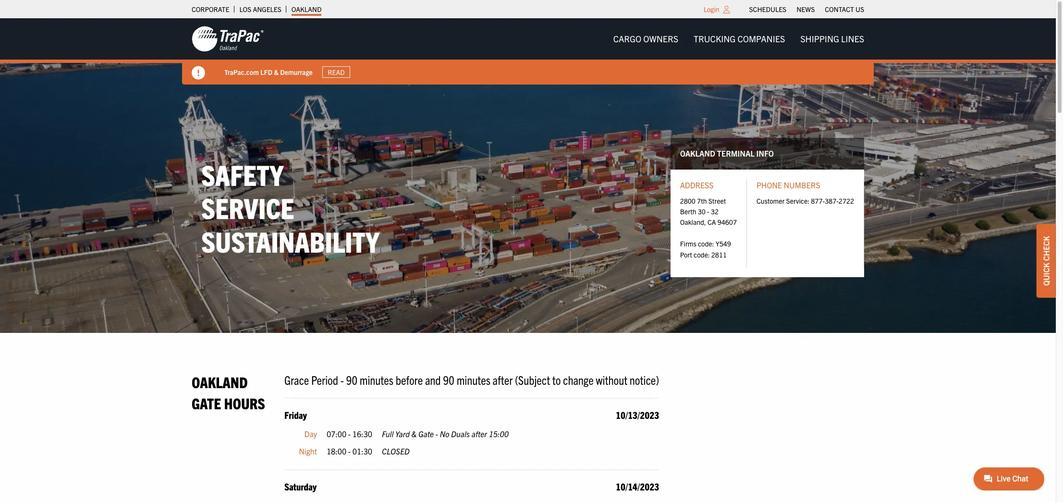 Task type: describe. For each thing, give the bounding box(es) containing it.
- left the 16:30
[[348, 429, 351, 439]]

full
[[382, 429, 394, 439]]

check
[[1042, 236, 1051, 261]]

oakland image
[[192, 25, 264, 52]]

banner containing cargo owners
[[0, 18, 1063, 85]]

cargo
[[613, 33, 642, 44]]

info
[[757, 149, 774, 158]]

us
[[856, 5, 864, 13]]

safety service sustainability
[[201, 157, 380, 259]]

no
[[440, 429, 449, 439]]

los angeles
[[239, 5, 282, 13]]

customer service: 877-387-2722
[[757, 196, 854, 205]]

firms
[[680, 239, 697, 248]]

7th
[[697, 196, 707, 205]]

oakland for oakland
[[292, 5, 322, 13]]

cargo owners
[[613, 33, 679, 44]]

address
[[680, 180, 714, 190]]

and
[[425, 372, 441, 387]]

phone numbers
[[757, 180, 820, 190]]

- right period
[[341, 372, 344, 387]]

friday
[[284, 409, 307, 421]]

customer
[[757, 196, 785, 205]]

to
[[553, 372, 561, 387]]

sustainability
[[201, 223, 380, 259]]

news
[[797, 5, 815, 13]]

service
[[201, 190, 294, 225]]

07:00
[[327, 429, 347, 439]]

1 90 from the left
[[346, 372, 358, 387]]

grace
[[284, 372, 309, 387]]

ca
[[708, 218, 716, 227]]

07:00 - 16:30
[[327, 429, 372, 439]]

10/13/2023
[[616, 409, 659, 421]]

trucking companies
[[694, 33, 785, 44]]

phone
[[757, 180, 782, 190]]

hours
[[224, 393, 265, 412]]

1 vertical spatial gate
[[419, 429, 434, 439]]

1 minutes from the left
[[360, 372, 394, 387]]

18:00 - 01:30
[[327, 446, 372, 456]]

y549
[[716, 239, 731, 248]]

change
[[563, 372, 594, 387]]

387-
[[825, 196, 839, 205]]

companies
[[738, 33, 785, 44]]

trapac.com
[[224, 68, 259, 76]]

demurrage
[[280, 68, 313, 76]]

numbers
[[784, 180, 820, 190]]

2 minutes from the left
[[457, 372, 491, 387]]

94607
[[718, 218, 737, 227]]

light image
[[723, 6, 730, 13]]

notice)
[[630, 372, 659, 387]]

32
[[711, 207, 719, 216]]

18:00
[[327, 446, 347, 456]]

shipping lines link
[[793, 29, 872, 49]]

service:
[[786, 196, 810, 205]]

oakland link
[[292, 2, 322, 16]]

period
[[311, 372, 338, 387]]

los angeles link
[[239, 2, 282, 16]]

safety
[[201, 157, 284, 192]]

login
[[704, 5, 720, 13]]

login link
[[704, 5, 720, 13]]

15:00
[[489, 429, 509, 439]]

1 vertical spatial code:
[[694, 250, 710, 259]]

owners
[[644, 33, 679, 44]]

lfd
[[260, 68, 273, 76]]



Task type: vqa. For each thing, say whether or not it's contained in the screenshot.
the left &
yes



Task type: locate. For each thing, give the bounding box(es) containing it.
without
[[596, 372, 628, 387]]

2800
[[680, 196, 696, 205]]

full yard & gate - no duals after 15:00
[[382, 429, 509, 439]]

1 vertical spatial &
[[412, 429, 417, 439]]

1 horizontal spatial after
[[493, 372, 513, 387]]

read
[[328, 68, 345, 76]]

after right duals
[[472, 429, 487, 439]]

1 horizontal spatial gate
[[419, 429, 434, 439]]

oakland up address
[[680, 149, 716, 158]]

0 vertical spatial code:
[[698, 239, 714, 248]]

oakland
[[292, 5, 322, 13], [680, 149, 716, 158], [192, 373, 248, 391]]

minutes
[[360, 372, 394, 387], [457, 372, 491, 387]]

1 vertical spatial after
[[472, 429, 487, 439]]

contact
[[825, 5, 854, 13]]

closed
[[382, 446, 410, 456]]

yard
[[395, 429, 410, 439]]

0 vertical spatial after
[[493, 372, 513, 387]]

0 vertical spatial menu bar
[[744, 2, 870, 16]]

1 horizontal spatial minutes
[[457, 372, 491, 387]]

trapac.com lfd & demurrage
[[224, 68, 313, 76]]

menu bar containing schedules
[[744, 2, 870, 16]]

- left no
[[436, 429, 438, 439]]

duals
[[451, 429, 470, 439]]

quick check
[[1042, 236, 1051, 286]]

2 90 from the left
[[443, 372, 455, 387]]

berth
[[680, 207, 697, 216]]

0 horizontal spatial minutes
[[360, 372, 394, 387]]

quick
[[1042, 263, 1051, 286]]

banner
[[0, 18, 1063, 85]]

& for demurrage
[[274, 68, 279, 76]]

saturday
[[284, 481, 317, 493]]

2 vertical spatial oakland
[[192, 373, 248, 391]]

0 horizontal spatial oakland
[[192, 373, 248, 391]]

code: up 2811
[[698, 239, 714, 248]]

& right lfd
[[274, 68, 279, 76]]

quick check link
[[1037, 224, 1056, 298]]

oakland right angeles
[[292, 5, 322, 13]]

oakland gate hours
[[192, 373, 265, 412]]

port
[[680, 250, 692, 259]]

before
[[396, 372, 423, 387]]

day
[[304, 429, 317, 439]]

oakland for oakland terminal info
[[680, 149, 716, 158]]

lines
[[841, 33, 864, 44]]

minutes left the before
[[360, 372, 394, 387]]

menu bar containing cargo owners
[[606, 29, 872, 49]]

1 horizontal spatial oakland
[[292, 5, 322, 13]]

contact us
[[825, 5, 864, 13]]

1 horizontal spatial &
[[412, 429, 417, 439]]

- left 32
[[707, 207, 710, 216]]

solid image
[[192, 66, 205, 80]]

2 horizontal spatial oakland
[[680, 149, 716, 158]]

news link
[[797, 2, 815, 16]]

gate left hours
[[192, 393, 221, 412]]

oakland up hours
[[192, 373, 248, 391]]

&
[[274, 68, 279, 76], [412, 429, 417, 439]]

& right yard
[[412, 429, 417, 439]]

trucking
[[694, 33, 736, 44]]

street
[[709, 196, 726, 205]]

schedules link
[[749, 2, 787, 16]]

16:30
[[353, 429, 372, 439]]

oakland for oakland gate hours
[[192, 373, 248, 391]]

code:
[[698, 239, 714, 248], [694, 250, 710, 259]]

after
[[493, 372, 513, 387], [472, 429, 487, 439]]

2811
[[712, 250, 727, 259]]

gate left no
[[419, 429, 434, 439]]

(subject
[[515, 372, 550, 387]]

firms code:  y549 port code:  2811
[[680, 239, 731, 259]]

0 horizontal spatial gate
[[192, 393, 221, 412]]

oakland,
[[680, 218, 706, 227]]

2800 7th street berth 30 - 32 oakland, ca 94607
[[680, 196, 737, 227]]

terminal
[[717, 149, 755, 158]]

oakland terminal info
[[680, 149, 774, 158]]

0 vertical spatial &
[[274, 68, 279, 76]]

- inside 2800 7th street berth 30 - 32 oakland, ca 94607
[[707, 207, 710, 216]]

oakland inside oakland gate hours
[[192, 373, 248, 391]]

los
[[239, 5, 251, 13]]

shipping
[[801, 33, 839, 44]]

contact us link
[[825, 2, 864, 16]]

90
[[346, 372, 358, 387], [443, 372, 455, 387]]

gate inside oakland gate hours
[[192, 393, 221, 412]]

0 vertical spatial oakland
[[292, 5, 322, 13]]

schedules
[[749, 5, 787, 13]]

0 vertical spatial gate
[[192, 393, 221, 412]]

cargo owners link
[[606, 29, 686, 49]]

menu bar up shipping
[[744, 2, 870, 16]]

& for gate
[[412, 429, 417, 439]]

0 horizontal spatial 90
[[346, 372, 358, 387]]

angeles
[[253, 5, 282, 13]]

menu bar inside banner
[[606, 29, 872, 49]]

10/14/2023
[[616, 481, 659, 493]]

1 vertical spatial oakland
[[680, 149, 716, 158]]

menu bar down light image
[[606, 29, 872, 49]]

1 vertical spatial menu bar
[[606, 29, 872, 49]]

menu bar
[[744, 2, 870, 16], [606, 29, 872, 49]]

minutes right and
[[457, 372, 491, 387]]

01:30
[[353, 446, 372, 456]]

shipping lines
[[801, 33, 864, 44]]

30
[[698, 207, 706, 216]]

after left '(subject'
[[493, 372, 513, 387]]

1 horizontal spatial 90
[[443, 372, 455, 387]]

90 right and
[[443, 372, 455, 387]]

- left 01:30
[[348, 446, 351, 456]]

corporate
[[192, 5, 229, 13]]

read link
[[322, 66, 350, 78]]

grace period - 90 minutes before and 90 minutes after (subject to change without notice)
[[284, 372, 659, 387]]

0 horizontal spatial after
[[472, 429, 487, 439]]

90 right period
[[346, 372, 358, 387]]

2722
[[839, 196, 854, 205]]

code: right the port
[[694, 250, 710, 259]]

0 horizontal spatial &
[[274, 68, 279, 76]]

corporate link
[[192, 2, 229, 16]]

trucking companies link
[[686, 29, 793, 49]]

night
[[299, 446, 317, 456]]



